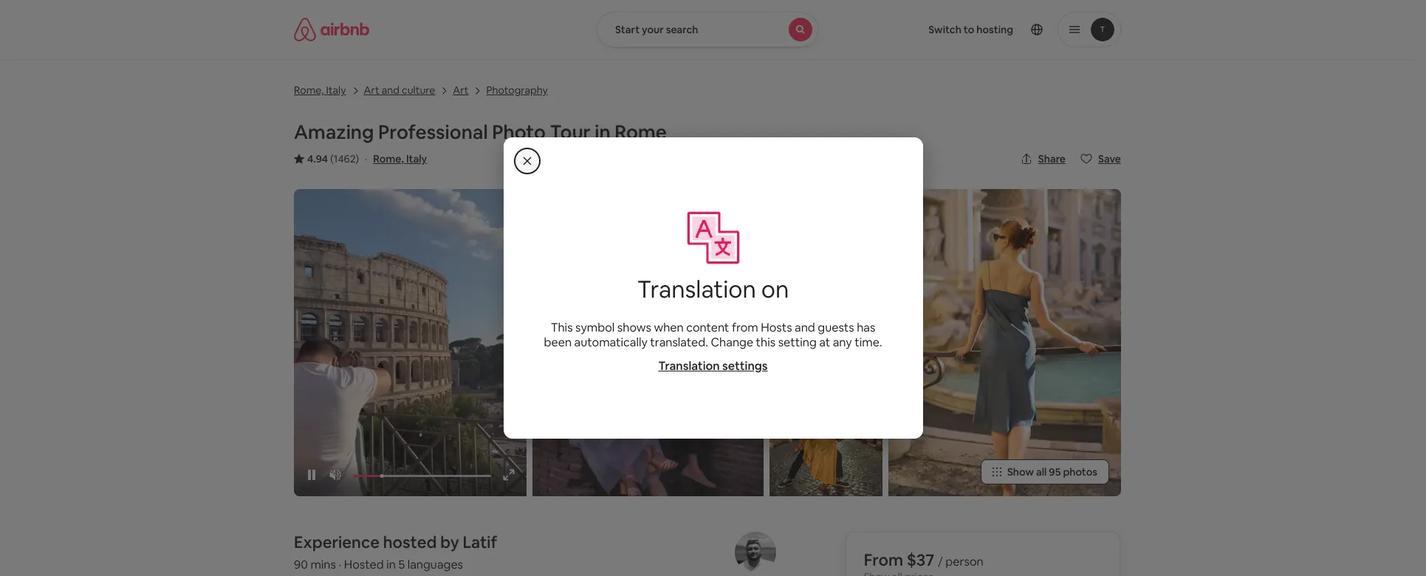 Task type: describe. For each thing, give the bounding box(es) containing it.
all
[[1037, 465, 1047, 479]]

art and culture
[[364, 83, 435, 97]]

rome, italy
[[294, 83, 346, 97]]

translation on dialog
[[504, 137, 923, 439]]

0 vertical spatial rome,
[[294, 83, 324, 97]]

show all 95 photos link
[[981, 460, 1110, 485]]

photography link
[[487, 82, 548, 98]]

/
[[938, 554, 943, 570]]

share
[[1039, 152, 1066, 166]]

photo
[[492, 120, 546, 145]]

person
[[946, 554, 984, 570]]

symbol
[[576, 320, 615, 335]]

automatically
[[575, 335, 648, 350]]

start your search
[[616, 23, 699, 36]]

1 horizontal spatial ·
[[365, 152, 368, 166]]

1 horizontal spatial rome,
[[373, 152, 404, 166]]

professional
[[378, 120, 488, 145]]

translation for translation settings
[[659, 358, 720, 374]]

in inside the experience hosted by latif 90 mins · hosted in 5 languages
[[387, 557, 396, 573]]

1 horizontal spatial in
[[595, 120, 611, 145]]

0 horizontal spatial italy
[[326, 83, 346, 97]]

seek slider slider
[[353, 474, 492, 478]]

amazing
[[294, 120, 374, 145]]

translation settings button
[[659, 358, 768, 374]]

shows
[[618, 320, 652, 335]]

by latif
[[441, 532, 498, 553]]

start your search button
[[597, 12, 819, 47]]

1 horizontal spatial italy
[[406, 152, 427, 166]]

any
[[833, 335, 852, 350]]

experience hosted by latif 90 mins · hosted in 5 languages
[[294, 532, 498, 573]]

hosted
[[344, 557, 384, 573]]

(1462)
[[330, 152, 359, 166]]

from $37 / person
[[864, 550, 984, 570]]

0 horizontal spatial rome, italy link
[[294, 82, 346, 98]]

on
[[762, 274, 789, 304]]

this symbol shows when content from hosts and guests has been automatically translated. change this setting at any time.
[[544, 320, 883, 350]]

photography
[[487, 83, 548, 97]]

time.
[[855, 335, 883, 350]]

from
[[864, 550, 904, 570]]

profile element
[[836, 0, 1122, 59]]

90
[[294, 557, 308, 573]]

hosts
[[761, 320, 793, 335]]

at
[[820, 335, 831, 350]]

0 horizontal spatial and
[[382, 83, 400, 97]]

translation settings
[[659, 358, 768, 374]]

settings
[[723, 358, 768, 374]]

has
[[857, 320, 876, 335]]

mins
[[311, 557, 336, 573]]

search
[[666, 23, 699, 36]]

from
[[732, 320, 759, 335]]

95
[[1050, 465, 1061, 479]]

5
[[399, 557, 405, 573]]

show
[[1008, 465, 1034, 479]]

hosted
[[383, 532, 437, 553]]



Task type: vqa. For each thing, say whether or not it's contained in the screenshot.
2nd ART from right
yes



Task type: locate. For each thing, give the bounding box(es) containing it.
your
[[642, 23, 664, 36]]

share button
[[1015, 146, 1072, 171]]

and inside this symbol shows when content from hosts and guests has been automatically translated. change this setting at any time.
[[795, 320, 816, 335]]

photos
[[1064, 465, 1098, 479]]

·
[[365, 152, 368, 166], [339, 557, 342, 573]]

rome, up amazing
[[294, 83, 324, 97]]

italy up amazing
[[326, 83, 346, 97]]

· inside the experience hosted by latif 90 mins · hosted in 5 languages
[[339, 557, 342, 573]]

1 vertical spatial ·
[[339, 557, 342, 573]]

art
[[364, 83, 380, 97], [453, 83, 469, 97]]

0 vertical spatial rome, italy link
[[294, 82, 346, 98]]

content
[[687, 320, 730, 335]]

art link
[[453, 82, 469, 98]]

this
[[551, 320, 573, 335]]

· rome, italy
[[365, 152, 427, 166]]

0 vertical spatial translation
[[637, 274, 757, 304]]

$37
[[907, 550, 935, 570]]

1 horizontal spatial rome, italy link
[[373, 152, 427, 166]]

1 vertical spatial translation
[[659, 358, 720, 374]]

art and culture link
[[364, 82, 435, 98]]

translation down translated. on the bottom of the page
[[659, 358, 720, 374]]

rome, right the (1462)
[[373, 152, 404, 166]]

and left at at the right of the page
[[795, 320, 816, 335]]

0 horizontal spatial ·
[[339, 557, 342, 573]]

start
[[616, 23, 640, 36]]

in
[[595, 120, 611, 145], [387, 557, 396, 573]]

rome,
[[294, 83, 324, 97], [373, 152, 404, 166]]

· right the (1462)
[[365, 152, 368, 166]]

1 vertical spatial rome,
[[373, 152, 404, 166]]

1 horizontal spatial art
[[453, 83, 469, 97]]

translated.
[[651, 335, 709, 350]]

rome, italy link
[[294, 82, 346, 98], [373, 152, 427, 166]]

translation
[[637, 274, 757, 304], [659, 358, 720, 374]]

1 vertical spatial and
[[795, 320, 816, 335]]

· right mins
[[339, 557, 342, 573]]

rome, italy link down professional
[[373, 152, 427, 166]]

save
[[1099, 152, 1122, 166]]

and
[[382, 83, 400, 97], [795, 320, 816, 335]]

change
[[711, 335, 754, 350]]

this
[[756, 335, 776, 350]]

languages
[[408, 557, 463, 573]]

4.94 (1462)
[[307, 152, 359, 166]]

rome, italy link up amazing
[[294, 82, 346, 98]]

amazing professional photo tour in rome
[[294, 120, 667, 145]]

culture
[[402, 83, 435, 97]]

0 vertical spatial ·
[[365, 152, 368, 166]]

tour
[[550, 120, 591, 145]]

translation up 'content'
[[637, 274, 757, 304]]

save button
[[1075, 146, 1128, 171]]

1 vertical spatial italy
[[406, 152, 427, 166]]

experience
[[294, 532, 380, 553]]

in right tour
[[595, 120, 611, 145]]

0 vertical spatial italy
[[326, 83, 346, 97]]

experience photo 4 image
[[889, 189, 1122, 497], [889, 189, 1122, 497]]

1 horizontal spatial and
[[795, 320, 816, 335]]

translation on
[[637, 274, 789, 304]]

learn more about the host, latif. image
[[735, 532, 777, 573], [735, 532, 777, 573]]

setting
[[779, 335, 817, 350]]

italy down professional
[[406, 152, 427, 166]]

art right culture
[[453, 83, 469, 97]]

in left 5
[[387, 557, 396, 573]]

translation for translation on
[[637, 274, 757, 304]]

experience photo 3 image
[[770, 346, 883, 497], [770, 346, 883, 497]]

rome
[[615, 120, 667, 145]]

2 art from the left
[[453, 83, 469, 97]]

1 art from the left
[[364, 83, 380, 97]]

art left culture
[[364, 83, 380, 97]]

0 horizontal spatial art
[[364, 83, 380, 97]]

experience photo 1 image
[[533, 189, 764, 497], [533, 189, 764, 497]]

experience photo 2 image
[[770, 189, 883, 340], [770, 189, 883, 340]]

guests
[[818, 320, 855, 335]]

and left culture
[[382, 83, 400, 97]]

0 horizontal spatial rome,
[[294, 83, 324, 97]]

1 vertical spatial in
[[387, 557, 396, 573]]

art for art
[[453, 83, 469, 97]]

1 vertical spatial rome, italy link
[[373, 152, 427, 166]]

show all 95 photos
[[1008, 465, 1098, 479]]

0 vertical spatial in
[[595, 120, 611, 145]]

0 horizontal spatial in
[[387, 557, 396, 573]]

when
[[654, 320, 684, 335]]

art for art and culture
[[364, 83, 380, 97]]

italy
[[326, 83, 346, 97], [406, 152, 427, 166]]

Start your search search field
[[597, 12, 819, 47]]

been
[[544, 335, 572, 350]]

0 vertical spatial and
[[382, 83, 400, 97]]

4.94
[[307, 152, 328, 166]]



